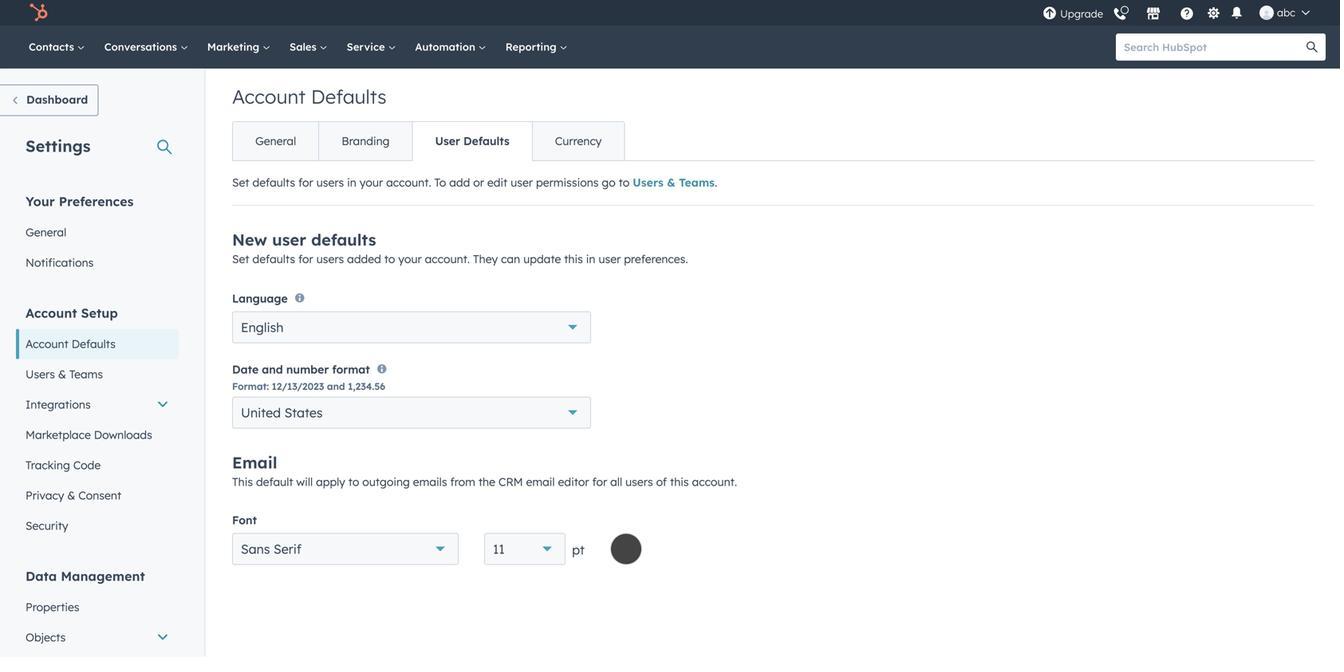 Task type: describe. For each thing, give the bounding box(es) containing it.
united states
[[241, 405, 323, 421]]

permissions
[[536, 176, 599, 189]]

format: 12/13/2023 and 1,234.56
[[232, 381, 385, 393]]

objects
[[26, 631, 66, 645]]

1 horizontal spatial teams
[[679, 176, 715, 189]]

0 horizontal spatial your
[[360, 176, 383, 189]]

to
[[434, 176, 446, 189]]

management
[[61, 568, 145, 584]]

english
[[241, 319, 284, 335]]

united
[[241, 405, 281, 421]]

go
[[602, 176, 616, 189]]

account defaults link
[[16, 329, 179, 359]]

pt
[[572, 542, 585, 558]]

email this default will apply to outgoing emails from the crm email editor for all users of this account.
[[232, 453, 737, 489]]

account for users & teams
[[26, 305, 77, 321]]

email
[[526, 475, 555, 489]]

0 vertical spatial users
[[633, 176, 664, 189]]

account setup element
[[16, 304, 179, 541]]

marketplace downloads link
[[16, 420, 179, 450]]

1 set from the top
[[232, 176, 249, 189]]

your preferences element
[[16, 193, 179, 278]]

1 horizontal spatial users & teams link
[[633, 176, 715, 189]]

0 vertical spatial &
[[667, 176, 676, 189]]

code
[[73, 458, 101, 472]]

.
[[715, 176, 717, 189]]

sales
[[290, 40, 320, 53]]

integrations button
[[16, 390, 179, 420]]

preferences
[[59, 193, 134, 209]]

conversations
[[104, 40, 180, 53]]

branding
[[342, 134, 390, 148]]

font
[[232, 514, 257, 528]]

new
[[232, 230, 267, 250]]

to inside email this default will apply to outgoing emails from the crm email editor for all users of this account.
[[348, 475, 359, 489]]

sans
[[241, 542, 270, 557]]

sales link
[[280, 26, 337, 69]]

tracking
[[26, 458, 70, 472]]

this inside new user defaults set defaults for users added to your account. they can update this in user preferences.
[[564, 252, 583, 266]]

user defaults link
[[412, 122, 532, 160]]

1 vertical spatial user
[[272, 230, 306, 250]]

date
[[232, 363, 259, 377]]

emails
[[413, 475, 447, 489]]

0 vertical spatial defaults
[[253, 176, 295, 189]]

in inside new user defaults set defaults for users added to your account. they can update this in user preferences.
[[586, 252, 596, 266]]

contacts
[[29, 40, 77, 53]]

added
[[347, 252, 381, 266]]

your preferences
[[26, 193, 134, 209]]

for inside email this default will apply to outgoing emails from the crm email editor for all users of this account.
[[592, 475, 607, 489]]

apply
[[316, 475, 345, 489]]

or
[[473, 176, 484, 189]]

conversations link
[[95, 26, 198, 69]]

0 vertical spatial users
[[316, 176, 344, 189]]

new user defaults set defaults for users added to your account. they can update this in user preferences.
[[232, 230, 688, 266]]

consent
[[78, 489, 121, 503]]

data management element
[[16, 568, 179, 657]]

update
[[523, 252, 561, 266]]

states
[[285, 405, 323, 421]]

0 vertical spatial defaults
[[311, 85, 387, 109]]

general for account
[[255, 134, 296, 148]]

format
[[332, 363, 370, 377]]

setup
[[81, 305, 118, 321]]

search button
[[1299, 34, 1326, 61]]

account setup
[[26, 305, 118, 321]]

marketing
[[207, 40, 263, 53]]

can
[[501, 252, 520, 266]]

11
[[493, 542, 505, 557]]

dashboard link
[[0, 85, 98, 116]]

all
[[610, 475, 622, 489]]

editor
[[558, 475, 589, 489]]

upgrade
[[1060, 7, 1104, 20]]

general link for preferences
[[16, 217, 179, 248]]

1 vertical spatial and
[[327, 381, 345, 393]]

this
[[232, 475, 253, 489]]

help image
[[1180, 7, 1194, 22]]

& for teams
[[58, 367, 66, 381]]

they
[[473, 252, 498, 266]]

united states button
[[232, 397, 591, 429]]

from
[[450, 475, 475, 489]]

upgrade image
[[1043, 7, 1057, 21]]

0 vertical spatial account.
[[386, 176, 431, 189]]

set defaults for users in your account. to add or edit user permissions go to users & teams .
[[232, 176, 717, 189]]

menu containing abc
[[1041, 0, 1321, 26]]

users inside email this default will apply to outgoing emails from the crm email editor for all users of this account.
[[626, 475, 653, 489]]

users & teams
[[26, 367, 103, 381]]

service link
[[337, 26, 406, 69]]

reporting
[[506, 40, 560, 53]]

english button
[[232, 311, 591, 343]]

notifications image
[[1230, 7, 1244, 21]]

marketplace downloads
[[26, 428, 152, 442]]

downloads
[[94, 428, 152, 442]]

privacy
[[26, 489, 64, 503]]

notifications
[[26, 256, 94, 270]]

2 vertical spatial user
[[599, 252, 621, 266]]

data management
[[26, 568, 145, 584]]

2 horizontal spatial to
[[619, 176, 630, 189]]

your
[[26, 193, 55, 209]]

account. inside email this default will apply to outgoing emails from the crm email editor for all users of this account.
[[692, 475, 737, 489]]

& for consent
[[67, 489, 75, 503]]

0 vertical spatial in
[[347, 176, 357, 189]]

0 vertical spatial account defaults
[[232, 85, 387, 109]]

tracking code link
[[16, 450, 179, 481]]

defaults for account defaults link
[[72, 337, 116, 351]]

user defaults
[[435, 134, 510, 148]]

users inside new user defaults set defaults for users added to your account. they can update this in user preferences.
[[316, 252, 344, 266]]

edit
[[487, 176, 508, 189]]

marketplaces image
[[1147, 7, 1161, 22]]

marketing link
[[198, 26, 280, 69]]

1,234.56
[[348, 381, 385, 393]]

this inside email this default will apply to outgoing emails from the crm email editor for all users of this account.
[[670, 475, 689, 489]]

default
[[256, 475, 293, 489]]

format:
[[232, 381, 269, 393]]

currency link
[[532, 122, 624, 160]]

reporting link
[[496, 26, 577, 69]]



Task type: locate. For each thing, give the bounding box(es) containing it.
2 vertical spatial defaults
[[72, 337, 116, 351]]

language
[[232, 292, 288, 305]]

marketplace
[[26, 428, 91, 442]]

general link for defaults
[[233, 122, 319, 160]]

2 vertical spatial to
[[348, 475, 359, 489]]

properties link
[[16, 592, 179, 623]]

this
[[564, 252, 583, 266], [670, 475, 689, 489]]

0 horizontal spatial user
[[272, 230, 306, 250]]

1 horizontal spatial your
[[398, 252, 422, 266]]

account left setup
[[26, 305, 77, 321]]

1 vertical spatial users
[[26, 367, 55, 381]]

1 vertical spatial defaults
[[311, 230, 376, 250]]

1 vertical spatial for
[[298, 252, 313, 266]]

hubspot link
[[19, 3, 60, 22]]

privacy & consent link
[[16, 481, 179, 511]]

notifications link
[[16, 248, 179, 278]]

0 horizontal spatial general
[[26, 225, 66, 239]]

menu
[[1041, 0, 1321, 26]]

your
[[360, 176, 383, 189], [398, 252, 422, 266]]

defaults inside account setup element
[[72, 337, 116, 351]]

user
[[435, 134, 460, 148]]

integrations
[[26, 398, 91, 412]]

account. left they
[[425, 252, 470, 266]]

0 vertical spatial for
[[298, 176, 313, 189]]

outgoing
[[362, 475, 410, 489]]

preferences.
[[624, 252, 688, 266]]

2 vertical spatial account.
[[692, 475, 737, 489]]

this right of
[[670, 475, 689, 489]]

service
[[347, 40, 388, 53]]

1 vertical spatial users
[[316, 252, 344, 266]]

defaults down "new"
[[253, 252, 295, 266]]

of
[[656, 475, 667, 489]]

account defaults down account setup
[[26, 337, 116, 351]]

in right update
[[586, 252, 596, 266]]

help button
[[1174, 4, 1201, 22]]

currency
[[555, 134, 602, 148]]

2 horizontal spatial &
[[667, 176, 676, 189]]

0 horizontal spatial users & teams link
[[16, 359, 179, 390]]

& left .
[[667, 176, 676, 189]]

account down marketing link
[[232, 85, 306, 109]]

1 horizontal spatial user
[[511, 176, 533, 189]]

defaults up added
[[311, 230, 376, 250]]

sans serif button
[[232, 534, 459, 565]]

to inside new user defaults set defaults for users added to your account. they can update this in user preferences.
[[384, 252, 395, 266]]

search image
[[1307, 41, 1318, 53]]

to right the "apply"
[[348, 475, 359, 489]]

navigation containing general
[[232, 121, 625, 161]]

general inside navigation
[[255, 134, 296, 148]]

1 horizontal spatial defaults
[[311, 85, 387, 109]]

in
[[347, 176, 357, 189], [586, 252, 596, 266]]

automation
[[415, 40, 479, 53]]

12/13/2023
[[272, 381, 324, 393]]

navigation
[[232, 121, 625, 161]]

& up the integrations
[[58, 367, 66, 381]]

in down 'branding' link
[[347, 176, 357, 189]]

0 horizontal spatial account defaults
[[26, 337, 116, 351]]

account.
[[386, 176, 431, 189], [425, 252, 470, 266], [692, 475, 737, 489]]

2 horizontal spatial defaults
[[464, 134, 510, 148]]

0 vertical spatial this
[[564, 252, 583, 266]]

1 vertical spatial to
[[384, 252, 395, 266]]

0 vertical spatial general link
[[233, 122, 319, 160]]

defaults inside navigation
[[464, 134, 510, 148]]

2 vertical spatial account
[[26, 337, 68, 351]]

to right go
[[619, 176, 630, 189]]

account inside account defaults link
[[26, 337, 68, 351]]

0 vertical spatial and
[[262, 363, 283, 377]]

0 vertical spatial teams
[[679, 176, 715, 189]]

0 horizontal spatial &
[[58, 367, 66, 381]]

account defaults
[[232, 85, 387, 109], [26, 337, 116, 351]]

1 vertical spatial &
[[58, 367, 66, 381]]

2 set from the top
[[232, 252, 249, 266]]

1 horizontal spatial &
[[67, 489, 75, 503]]

defaults up branding
[[311, 85, 387, 109]]

number
[[286, 363, 329, 377]]

your inside new user defaults set defaults for users added to your account. they can update this in user preferences.
[[398, 252, 422, 266]]

general for your
[[26, 225, 66, 239]]

settings link
[[1204, 4, 1224, 21]]

set down "new"
[[232, 252, 249, 266]]

to
[[619, 176, 630, 189], [384, 252, 395, 266], [348, 475, 359, 489]]

1 horizontal spatial to
[[384, 252, 395, 266]]

defaults right user
[[464, 134, 510, 148]]

users up the integrations
[[26, 367, 55, 381]]

1 vertical spatial users & teams link
[[16, 359, 179, 390]]

1 vertical spatial your
[[398, 252, 422, 266]]

security
[[26, 519, 68, 533]]

defaults
[[311, 85, 387, 109], [464, 134, 510, 148], [72, 337, 116, 351]]

and right date
[[262, 363, 283, 377]]

crm
[[499, 475, 523, 489]]

account up the users & teams
[[26, 337, 68, 351]]

notifications button
[[1227, 4, 1247, 21]]

users right go
[[633, 176, 664, 189]]

sans serif
[[241, 542, 302, 557]]

2 vertical spatial for
[[592, 475, 607, 489]]

0 horizontal spatial users
[[26, 367, 55, 381]]

1 vertical spatial defaults
[[464, 134, 510, 148]]

0 horizontal spatial teams
[[69, 367, 103, 381]]

users & teams link right go
[[633, 176, 715, 189]]

the
[[479, 475, 495, 489]]

for inside new user defaults set defaults for users added to your account. they can update this in user preferences.
[[298, 252, 313, 266]]

1 horizontal spatial and
[[327, 381, 345, 393]]

0 vertical spatial user
[[511, 176, 533, 189]]

Search HubSpot search field
[[1116, 34, 1312, 61]]

users & teams link up the integrations
[[16, 359, 179, 390]]

set
[[232, 176, 249, 189], [232, 252, 249, 266]]

data
[[26, 568, 57, 584]]

defaults
[[253, 176, 295, 189], [311, 230, 376, 250], [253, 252, 295, 266]]

defaults for user defaults link
[[464, 134, 510, 148]]

and
[[262, 363, 283, 377], [327, 381, 345, 393]]

account defaults down sales link
[[232, 85, 387, 109]]

calling icon button
[[1107, 1, 1134, 25]]

0 vertical spatial users & teams link
[[633, 176, 715, 189]]

0 vertical spatial to
[[619, 176, 630, 189]]

gary orlando image
[[1260, 6, 1274, 20]]

set inside new user defaults set defaults for users added to your account. they can update this in user preferences.
[[232, 252, 249, 266]]

1 vertical spatial account.
[[425, 252, 470, 266]]

branding link
[[319, 122, 412, 160]]

serif
[[274, 542, 302, 557]]

automation link
[[406, 26, 496, 69]]

1 horizontal spatial this
[[670, 475, 689, 489]]

0 vertical spatial account
[[232, 85, 306, 109]]

teams inside account setup element
[[69, 367, 103, 381]]

2 vertical spatial users
[[626, 475, 653, 489]]

security link
[[16, 511, 179, 541]]

defaults up "new"
[[253, 176, 295, 189]]

marketplaces button
[[1137, 0, 1171, 26]]

1 vertical spatial in
[[586, 252, 596, 266]]

hubspot image
[[29, 3, 48, 22]]

properties
[[26, 600, 79, 614]]

0 horizontal spatial and
[[262, 363, 283, 377]]

privacy & consent
[[26, 489, 121, 503]]

0 horizontal spatial this
[[564, 252, 583, 266]]

abc button
[[1250, 0, 1320, 26]]

1 horizontal spatial in
[[586, 252, 596, 266]]

email
[[232, 453, 277, 473]]

2 horizontal spatial user
[[599, 252, 621, 266]]

general inside your preferences element
[[26, 225, 66, 239]]

for
[[298, 176, 313, 189], [298, 252, 313, 266], [592, 475, 607, 489]]

user right edit
[[511, 176, 533, 189]]

users down 'branding' link
[[316, 176, 344, 189]]

contacts link
[[19, 26, 95, 69]]

objects button
[[16, 623, 179, 653]]

account. left the to
[[386, 176, 431, 189]]

account for branding
[[232, 85, 306, 109]]

your down 'branding' link
[[360, 176, 383, 189]]

users
[[316, 176, 344, 189], [316, 252, 344, 266], [626, 475, 653, 489]]

user
[[511, 176, 533, 189], [272, 230, 306, 250], [599, 252, 621, 266]]

1 vertical spatial set
[[232, 252, 249, 266]]

0 horizontal spatial defaults
[[72, 337, 116, 351]]

user right "new"
[[272, 230, 306, 250]]

0 horizontal spatial in
[[347, 176, 357, 189]]

1 vertical spatial account
[[26, 305, 77, 321]]

1 vertical spatial general
[[26, 225, 66, 239]]

users inside account setup element
[[26, 367, 55, 381]]

0 vertical spatial general
[[255, 134, 296, 148]]

set up "new"
[[232, 176, 249, 189]]

tracking code
[[26, 458, 101, 472]]

account
[[232, 85, 306, 109], [26, 305, 77, 321], [26, 337, 68, 351]]

2 vertical spatial &
[[67, 489, 75, 503]]

abc
[[1277, 6, 1296, 19]]

1 vertical spatial teams
[[69, 367, 103, 381]]

1 horizontal spatial account defaults
[[232, 85, 387, 109]]

2 vertical spatial defaults
[[253, 252, 295, 266]]

users left added
[[316, 252, 344, 266]]

0 vertical spatial set
[[232, 176, 249, 189]]

teams
[[679, 176, 715, 189], [69, 367, 103, 381]]

dashboard
[[26, 93, 88, 107]]

general
[[255, 134, 296, 148], [26, 225, 66, 239]]

and down "format" in the bottom of the page
[[327, 381, 345, 393]]

account. inside new user defaults set defaults for users added to your account. they can update this in user preferences.
[[425, 252, 470, 266]]

1 horizontal spatial general link
[[233, 122, 319, 160]]

settings
[[26, 136, 91, 156]]

defaults down setup
[[72, 337, 116, 351]]

to right added
[[384, 252, 395, 266]]

1 vertical spatial account defaults
[[26, 337, 116, 351]]

account. right of
[[692, 475, 737, 489]]

user left preferences.
[[599, 252, 621, 266]]

account defaults inside account setup element
[[26, 337, 116, 351]]

calling icon image
[[1113, 7, 1127, 22]]

0 vertical spatial your
[[360, 176, 383, 189]]

users left of
[[626, 475, 653, 489]]

settings image
[[1207, 7, 1221, 21]]

users & teams link
[[633, 176, 715, 189], [16, 359, 179, 390]]

this right update
[[564, 252, 583, 266]]

& right privacy
[[67, 489, 75, 503]]

1 vertical spatial general link
[[16, 217, 179, 248]]

0 horizontal spatial general link
[[16, 217, 179, 248]]

users
[[633, 176, 664, 189], [26, 367, 55, 381]]

1 vertical spatial this
[[670, 475, 689, 489]]

1 horizontal spatial users
[[633, 176, 664, 189]]

1 horizontal spatial general
[[255, 134, 296, 148]]

0 horizontal spatial to
[[348, 475, 359, 489]]

your right added
[[398, 252, 422, 266]]



Task type: vqa. For each thing, say whether or not it's contained in the screenshot.
left your
yes



